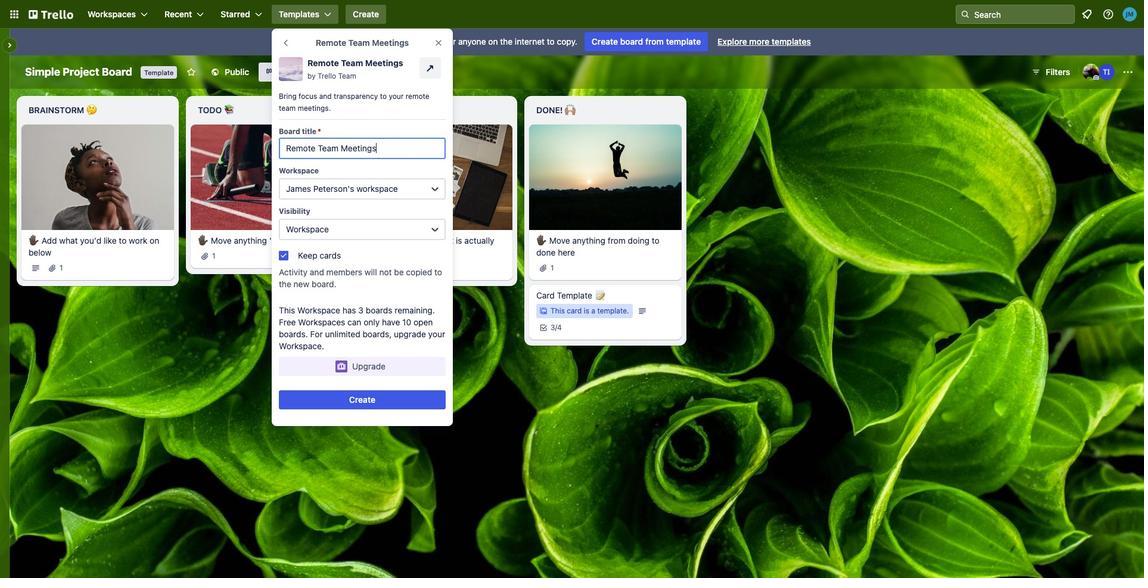 Task type: describe. For each thing, give the bounding box(es) containing it.
anything for that
[[403, 235, 437, 245]]

upgrade button
[[279, 357, 446, 376]]

0 vertical spatial workspace
[[279, 166, 319, 175]]

brainstorm
[[29, 105, 84, 115]]

move for ✋🏿 move anything that is actually started here
[[380, 235, 401, 245]]

0 vertical spatial template
[[144, 69, 174, 76]]

starred
[[221, 9, 250, 19]]

started
[[367, 247, 395, 257]]

close popover image
[[434, 38, 444, 48]]

'ready'
[[269, 235, 296, 245]]

title
[[302, 127, 317, 136]]

here for ✋🏿 move anything that is actually started here
[[397, 247, 414, 257]]

/
[[555, 323, 558, 332]]

filters
[[1047, 67, 1071, 77]]

workspace
[[357, 184, 398, 194]]

unlimited
[[325, 329, 361, 339]]

1 template from the left
[[410, 36, 443, 47]]

on for work
[[150, 235, 159, 245]]

you'd
[[80, 235, 101, 245]]

the for internet
[[500, 36, 513, 47]]

meetings.
[[298, 104, 331, 113]]

1 for ✋🏿 move anything 'ready' here
[[212, 251, 216, 260]]

this is a public template for anyone on the internet to copy.
[[350, 36, 578, 47]]

TODO 📚 text field
[[191, 101, 343, 120]]

team
[[279, 104, 296, 113]]

is inside ✋🏿 move anything that is actually started here
[[456, 235, 463, 245]]

recent
[[165, 9, 192, 19]]

meetings for remote team meetings
[[372, 38, 409, 48]]

your inside this workspace has 3 boards remaining. free workspaces can only have 10 open boards. for unlimited boards, upgrade your workspace.
[[429, 329, 446, 339]]

the for new
[[279, 279, 292, 289]]

✋🏿 for ✋🏿 move anything from doing to done here
[[537, 235, 547, 245]]

remote for remote team meetings by trello team
[[308, 58, 339, 68]]

✋🏿 add what you'd like to work on below
[[29, 235, 159, 257]]

1 vertical spatial workspace
[[286, 224, 329, 234]]

show menu image
[[1123, 66, 1135, 78]]

done!
[[537, 105, 563, 115]]

public
[[225, 67, 249, 77]]

card template 📝
[[537, 290, 606, 300]]

explore more templates link
[[711, 32, 819, 51]]

anyone
[[459, 36, 486, 47]]

star or unstar board image
[[187, 67, 196, 77]]

Search field
[[971, 5, 1075, 23]]

✋🏿 move anything that is actually started here
[[367, 235, 495, 257]]

template inside create board from template link
[[667, 36, 701, 47]]

free
[[279, 317, 296, 327]]

and inside bring focus and transparency to your remote team meetings.
[[319, 92, 332, 101]]

activity
[[279, 267, 308, 277]]

internet
[[515, 36, 545, 47]]

work
[[129, 235, 147, 245]]

simple
[[25, 66, 60, 78]]

0 horizontal spatial here
[[298, 235, 315, 245]]

4
[[558, 323, 562, 332]]

this for this workspace has 3 boards remaining. free workspaces can only have 10 open boards. for unlimited boards, upgrade your workspace.
[[279, 305, 295, 315]]

3 inside this workspace has 3 boards remaining. free workspaces can only have 10 open boards. for unlimited boards, upgrade your workspace.
[[359, 305, 364, 315]]

to inside activity and members will not be copied to the new board.
[[435, 267, 442, 277]]

0 notifications image
[[1081, 7, 1095, 21]]

workspaces inside "workspaces" popup button
[[88, 9, 136, 19]]

board link
[[259, 63, 310, 82]]

*
[[318, 127, 321, 136]]

for
[[310, 329, 323, 339]]

0 vertical spatial a
[[377, 36, 382, 47]]

remote team meetings
[[316, 38, 409, 48]]

public
[[384, 36, 407, 47]]

this card is a template.
[[551, 306, 629, 315]]

anything for from
[[573, 235, 606, 245]]

have
[[382, 317, 400, 327]]

templates
[[772, 36, 812, 47]]

template.
[[598, 306, 629, 315]]

back to home image
[[29, 5, 73, 24]]

bring
[[279, 92, 297, 101]]

0 horizontal spatial is
[[369, 36, 375, 47]]

1 vertical spatial create button
[[279, 391, 446, 410]]

primary element
[[0, 0, 1145, 29]]

team for remote team meetings by trello team
[[341, 58, 363, 68]]

open information menu image
[[1103, 8, 1115, 20]]

card
[[567, 306, 582, 315]]

trello inspiration (inspiringtaco) image
[[1099, 64, 1116, 81]]

project
[[63, 66, 99, 78]]

remote team meetings by trello team
[[308, 58, 404, 81]]

create for create board from template
[[592, 36, 618, 47]]

⚙️
[[397, 105, 408, 115]]

dmugisha (dmugisha) image
[[1084, 64, 1100, 81]]

workspaces button
[[81, 5, 155, 24]]

starred button
[[214, 5, 269, 24]]

template inside card template 📝 'link'
[[557, 290, 593, 300]]

your inside bring focus and transparency to your remote team meetings.
[[389, 92, 404, 101]]

board for board
[[279, 67, 303, 77]]

done! 🙌🏽
[[537, 105, 576, 115]]

✋🏿 for ✋🏿 move anything that is actually started here
[[367, 235, 378, 245]]

doing ⚙️
[[367, 105, 408, 115]]

board.
[[312, 279, 337, 289]]

cards
[[320, 250, 341, 261]]

1 down what
[[60, 263, 63, 272]]

upgrade
[[394, 329, 426, 339]]

filters button
[[1029, 63, 1075, 82]]

Board name text field
[[19, 63, 138, 82]]

2 vertical spatial is
[[584, 306, 590, 315]]

boards
[[366, 305, 393, 315]]

this member is an admin of this board. image
[[1094, 75, 1100, 81]]

templates
[[279, 9, 320, 19]]

todo
[[198, 105, 222, 115]]

james
[[286, 184, 311, 194]]

1 vertical spatial 3
[[551, 323, 555, 332]]

boards,
[[363, 329, 392, 339]]

workspaces inside this workspace has 3 boards remaining. free workspaces can only have 10 open boards. for unlimited boards, upgrade your workspace.
[[298, 317, 345, 327]]

brainstorm 🤔
[[29, 105, 97, 115]]

customize views image
[[316, 66, 328, 78]]

done
[[537, 247, 556, 257]]

on for anyone
[[489, 36, 498, 47]]

card template 📝 link
[[537, 290, 675, 302]]

james peterson's workspace
[[286, 184, 398, 194]]

what
[[59, 235, 78, 245]]

recent button
[[157, 5, 211, 24]]

✋🏿 move anything 'ready' here
[[198, 235, 315, 245]]

templates button
[[272, 5, 339, 24]]

has
[[343, 305, 356, 315]]

✋🏿 move anything from doing to done here
[[537, 235, 660, 257]]



Task type: vqa. For each thing, say whether or not it's contained in the screenshot.
✋🏿 Move anything from doing to done here
yes



Task type: locate. For each thing, give the bounding box(es) containing it.
card
[[537, 290, 555, 300]]

3 / 4
[[551, 323, 562, 332]]

workspace down the visibility
[[286, 224, 329, 234]]

is right card
[[584, 306, 590, 315]]

on inside ✋🏿 add what you'd like to work on below
[[150, 235, 159, 245]]

1 vertical spatial from
[[608, 235, 626, 245]]

team for remote team meetings
[[349, 38, 370, 48]]

meetings down public
[[365, 58, 404, 68]]

open
[[414, 317, 433, 327]]

anything inside ✋🏿 move anything from doing to done here
[[573, 235, 606, 245]]

meetings inside remote team meetings by trello team
[[365, 58, 404, 68]]

keep cards
[[298, 250, 341, 261]]

peterson's
[[314, 184, 354, 194]]

0 horizontal spatial a
[[377, 36, 382, 47]]

transparency
[[334, 92, 378, 101]]

1 vertical spatial remote
[[308, 58, 339, 68]]

move inside ✋🏿 move anything that is actually started here
[[380, 235, 401, 245]]

template left for in the left top of the page
[[410, 36, 443, 47]]

1 horizontal spatial this
[[350, 36, 366, 47]]

copied
[[406, 267, 432, 277]]

board
[[102, 66, 132, 78], [279, 67, 303, 77], [279, 127, 300, 136]]

team down the remote team meetings link
[[338, 72, 357, 81]]

this for this is a public template for anyone on the internet to copy.
[[350, 36, 366, 47]]

1 horizontal spatial here
[[397, 247, 414, 257]]

template left explore
[[667, 36, 701, 47]]

new
[[294, 279, 310, 289]]

✋🏿 add what you'd like to work on below link
[[29, 235, 167, 259]]

below
[[29, 247, 51, 257]]

0 vertical spatial and
[[319, 92, 332, 101]]

1 horizontal spatial 3
[[551, 323, 555, 332]]

remote
[[406, 92, 430, 101]]

workspaces
[[88, 9, 136, 19], [298, 317, 345, 327]]

from right board at right
[[646, 36, 664, 47]]

doing
[[367, 105, 395, 115]]

1 vertical spatial meetings
[[365, 58, 404, 68]]

BRAINSTORM 🤔 text field
[[21, 101, 174, 120]]

here up keep
[[298, 235, 315, 245]]

to up doing
[[380, 92, 387, 101]]

to inside bring focus and transparency to your remote team meetings.
[[380, 92, 387, 101]]

template left star or unstar board image
[[144, 69, 174, 76]]

remote for remote team meetings
[[316, 38, 347, 48]]

2 vertical spatial create
[[349, 395, 376, 405]]

3 move from the left
[[550, 235, 571, 245]]

1 horizontal spatial a
[[592, 306, 596, 315]]

2 ✋🏿 from the left
[[198, 235, 209, 245]]

1 move from the left
[[211, 235, 232, 245]]

1 vertical spatial template
[[557, 290, 593, 300]]

to right like
[[119, 235, 127, 245]]

here
[[298, 235, 315, 245], [397, 247, 414, 257], [558, 247, 575, 257]]

✋🏿 for ✋🏿 add what you'd like to work on below
[[29, 235, 39, 245]]

remote
[[316, 38, 347, 48], [308, 58, 339, 68]]

0 vertical spatial on
[[489, 36, 498, 47]]

1 vertical spatial a
[[592, 306, 596, 315]]

for
[[446, 36, 456, 47]]

3 anything from the left
[[573, 235, 606, 245]]

move for ✋🏿 move anything 'ready' here
[[211, 235, 232, 245]]

focus
[[299, 92, 317, 101]]

0 horizontal spatial workspaces
[[88, 9, 136, 19]]

from left doing
[[608, 235, 626, 245]]

0 vertical spatial meetings
[[372, 38, 409, 48]]

1 vertical spatial create
[[592, 36, 618, 47]]

to
[[547, 36, 555, 47], [380, 92, 387, 101], [119, 235, 127, 245], [652, 235, 660, 245], [435, 267, 442, 277]]

✋🏿 move anything 'ready' here link
[[198, 235, 336, 247]]

✋🏿 for ✋🏿 move anything 'ready' here
[[198, 235, 209, 245]]

a left public
[[377, 36, 382, 47]]

remote up trello in the left top of the page
[[308, 58, 339, 68]]

1 horizontal spatial the
[[500, 36, 513, 47]]

📚
[[224, 105, 235, 115]]

1 vertical spatial on
[[150, 235, 159, 245]]

create inside primary element
[[353, 9, 379, 19]]

create board from template
[[592, 36, 701, 47]]

actually
[[465, 235, 495, 245]]

visibility
[[279, 207, 311, 216]]

is right that
[[456, 235, 463, 245]]

board left title
[[279, 127, 300, 136]]

2 horizontal spatial here
[[558, 247, 575, 257]]

here for ✋🏿 move anything from doing to done here
[[558, 247, 575, 257]]

1 horizontal spatial from
[[646, 36, 664, 47]]

1 horizontal spatial template
[[667, 36, 701, 47]]

0 horizontal spatial 3
[[359, 305, 364, 315]]

✋🏿 inside ✋🏿 move anything 'ready' here link
[[198, 235, 209, 245]]

that
[[439, 235, 454, 245]]

1 vertical spatial the
[[279, 279, 292, 289]]

0 vertical spatial the
[[500, 36, 513, 47]]

1 horizontal spatial move
[[380, 235, 401, 245]]

and up board.
[[310, 267, 324, 277]]

your down open
[[429, 329, 446, 339]]

workspace inside this workspace has 3 boards remaining. free workspaces can only have 10 open boards. for unlimited boards, upgrade your workspace.
[[298, 305, 340, 315]]

the left internet
[[500, 36, 513, 47]]

1 horizontal spatial workspaces
[[298, 317, 345, 327]]

✋🏿 move anything from doing to done here link
[[537, 235, 675, 259]]

0 horizontal spatial anything
[[234, 235, 267, 245]]

0 horizontal spatial on
[[150, 235, 159, 245]]

1 horizontal spatial template
[[557, 290, 593, 300]]

to inside ✋🏿 add what you'd like to work on below
[[119, 235, 127, 245]]

this inside this workspace has 3 boards remaining. free workspaces can only have 10 open boards. for unlimited boards, upgrade your workspace.
[[279, 305, 295, 315]]

1 vertical spatial team
[[341, 58, 363, 68]]

3 ✋🏿 from the left
[[367, 235, 378, 245]]

1 vertical spatial your
[[429, 329, 446, 339]]

remote up customize views image on the top left of page
[[316, 38, 347, 48]]

1 horizontal spatial is
[[456, 235, 463, 245]]

and inside activity and members will not be copied to the new board.
[[310, 267, 324, 277]]

2 move from the left
[[380, 235, 401, 245]]

0 vertical spatial workspaces
[[88, 9, 136, 19]]

move inside ✋🏿 move anything from doing to done here
[[550, 235, 571, 245]]

0 vertical spatial create button
[[346, 5, 387, 24]]

1 down done
[[551, 263, 554, 272]]

move
[[211, 235, 232, 245], [380, 235, 401, 245], [550, 235, 571, 245]]

0 vertical spatial from
[[646, 36, 664, 47]]

board for board title *
[[279, 127, 300, 136]]

from inside ✋🏿 move anything from doing to done here
[[608, 235, 626, 245]]

anything inside ✋🏿 move anything that is actually started here
[[403, 235, 437, 245]]

like
[[104, 235, 117, 245]]

🤔
[[86, 105, 97, 115]]

create button up remote team meetings
[[346, 5, 387, 24]]

more
[[750, 36, 770, 47]]

here up be
[[397, 247, 414, 257]]

DONE! 🙌🏽 text field
[[530, 101, 682, 120]]

1 for ✋🏿 move anything that is actually started here
[[382, 263, 385, 272]]

board left by
[[279, 67, 303, 77]]

team right sm icon
[[349, 38, 370, 48]]

this right sm icon
[[350, 36, 366, 47]]

to inside ✋🏿 move anything from doing to done here
[[652, 235, 660, 245]]

is left public
[[369, 36, 375, 47]]

todo 📚
[[198, 105, 235, 115]]

upgrade
[[352, 361, 386, 372]]

✋🏿 inside ✋🏿 move anything from doing to done here
[[537, 235, 547, 245]]

simple project board
[[25, 66, 132, 78]]

members
[[327, 267, 363, 277]]

only
[[364, 317, 380, 327]]

boards.
[[279, 329, 308, 339]]

1 right will
[[382, 263, 385, 272]]

2 horizontal spatial move
[[550, 235, 571, 245]]

board inside text field
[[102, 66, 132, 78]]

workspace.
[[279, 341, 324, 351]]

0 horizontal spatial this
[[279, 305, 295, 315]]

the down activity
[[279, 279, 292, 289]]

trello
[[318, 72, 336, 81]]

2 horizontal spatial this
[[551, 306, 565, 315]]

✋🏿
[[29, 235, 39, 245], [198, 235, 209, 245], [367, 235, 378, 245], [537, 235, 547, 245]]

🙌🏽
[[565, 105, 576, 115]]

create button
[[346, 5, 387, 24], [279, 391, 446, 410]]

0 horizontal spatial the
[[279, 279, 292, 289]]

10
[[403, 317, 412, 327]]

here inside ✋🏿 move anything that is actually started here
[[397, 247, 414, 257]]

0 vertical spatial create
[[353, 9, 379, 19]]

1 vertical spatial and
[[310, 267, 324, 277]]

create button inside primary element
[[346, 5, 387, 24]]

the
[[500, 36, 513, 47], [279, 279, 292, 289]]

1 vertical spatial is
[[456, 235, 463, 245]]

1 for ✋🏿 move anything from doing to done here
[[551, 263, 554, 272]]

on
[[489, 36, 498, 47], [150, 235, 159, 245]]

0 horizontal spatial your
[[389, 92, 404, 101]]

anything left doing
[[573, 235, 606, 245]]

3 left 4
[[551, 323, 555, 332]]

1 ✋🏿 from the left
[[29, 235, 39, 245]]

None text field
[[279, 138, 446, 159]]

meetings up the remote team meetings link
[[372, 38, 409, 48]]

0 horizontal spatial template
[[410, 36, 443, 47]]

explore
[[718, 36, 748, 47]]

keep
[[298, 250, 318, 261]]

3 right 'has'
[[359, 305, 364, 315]]

on right 'anyone'
[[489, 36, 498, 47]]

anything left the 'ready'
[[234, 235, 267, 245]]

create left board at right
[[592, 36, 618, 47]]

the inside activity and members will not be copied to the new board.
[[279, 279, 292, 289]]

workspace up for
[[298, 305, 340, 315]]

by
[[308, 72, 316, 81]]

template
[[410, 36, 443, 47], [667, 36, 701, 47]]

return to previous screen image
[[281, 38, 291, 48]]

activity and members will not be copied to the new board.
[[279, 267, 442, 289]]

0 vertical spatial is
[[369, 36, 375, 47]]

create up remote team meetings
[[353, 9, 379, 19]]

jeremy miller (jeremymiller198) image
[[1123, 7, 1138, 21]]

not
[[380, 267, 392, 277]]

template
[[144, 69, 174, 76], [557, 290, 593, 300]]

1 horizontal spatial on
[[489, 36, 498, 47]]

team down remote team meetings
[[341, 58, 363, 68]]

2 anything from the left
[[403, 235, 437, 245]]

0 vertical spatial remote
[[316, 38, 347, 48]]

0 vertical spatial your
[[389, 92, 404, 101]]

anything left that
[[403, 235, 437, 245]]

remaining.
[[395, 305, 435, 315]]

board right project
[[102, 66, 132, 78]]

from
[[646, 36, 664, 47], [608, 235, 626, 245]]

board title *
[[279, 127, 321, 136]]

1 horizontal spatial anything
[[403, 235, 437, 245]]

copy.
[[557, 36, 578, 47]]

create
[[353, 9, 379, 19], [592, 36, 618, 47], [349, 395, 376, 405]]

create for create button to the bottom
[[349, 395, 376, 405]]

a down 📝
[[592, 306, 596, 315]]

meetings for remote team meetings by trello team
[[365, 58, 404, 68]]

anything inside ✋🏿 move anything 'ready' here link
[[234, 235, 267, 245]]

0 vertical spatial 3
[[359, 305, 364, 315]]

anything for 'ready'
[[234, 235, 267, 245]]

DOING ⚙️ text field
[[360, 101, 513, 120]]

1 anything from the left
[[234, 235, 267, 245]]

to right the copied
[[435, 267, 442, 277]]

✋🏿 inside ✋🏿 add what you'd like to work on below
[[29, 235, 39, 245]]

public button
[[204, 63, 257, 82]]

1 vertical spatial workspaces
[[298, 317, 345, 327]]

2 vertical spatial team
[[338, 72, 357, 81]]

✋🏿 inside ✋🏿 move anything that is actually started here
[[367, 235, 378, 245]]

📝
[[595, 290, 606, 300]]

this left card
[[551, 306, 565, 315]]

2 vertical spatial workspace
[[298, 305, 340, 315]]

sm image
[[336, 36, 348, 48]]

doing
[[628, 235, 650, 245]]

to left copy.
[[547, 36, 555, 47]]

add
[[42, 235, 57, 245]]

this up free
[[279, 305, 295, 315]]

create down "upgrade" button
[[349, 395, 376, 405]]

and up meetings.
[[319, 92, 332, 101]]

your up ⚙️
[[389, 92, 404, 101]]

1 horizontal spatial your
[[429, 329, 446, 339]]

workspace up james
[[279, 166, 319, 175]]

can
[[348, 317, 362, 327]]

0 horizontal spatial template
[[144, 69, 174, 76]]

and
[[319, 92, 332, 101], [310, 267, 324, 277]]

template up card
[[557, 290, 593, 300]]

create button down "upgrade" button
[[279, 391, 446, 410]]

4 ✋🏿 from the left
[[537, 235, 547, 245]]

team
[[349, 38, 370, 48], [341, 58, 363, 68], [338, 72, 357, 81]]

to right doing
[[652, 235, 660, 245]]

board
[[621, 36, 644, 47]]

bring focus and transparency to your remote team meetings.
[[279, 92, 430, 113]]

1 down ✋🏿 move anything 'ready' here
[[212, 251, 216, 260]]

this
[[350, 36, 366, 47], [279, 305, 295, 315], [551, 306, 565, 315]]

on right work
[[150, 235, 159, 245]]

2 template from the left
[[667, 36, 701, 47]]

search image
[[961, 10, 971, 19]]

here right done
[[558, 247, 575, 257]]

0 vertical spatial team
[[349, 38, 370, 48]]

move for ✋🏿 move anything from doing to done here
[[550, 235, 571, 245]]

this for this card is a template.
[[551, 306, 565, 315]]

0 horizontal spatial from
[[608, 235, 626, 245]]

remote inside remote team meetings by trello team
[[308, 58, 339, 68]]

here inside ✋🏿 move anything from doing to done here
[[558, 247, 575, 257]]

move inside ✋🏿 move anything 'ready' here link
[[211, 235, 232, 245]]

2 horizontal spatial anything
[[573, 235, 606, 245]]

2 horizontal spatial is
[[584, 306, 590, 315]]

0 horizontal spatial move
[[211, 235, 232, 245]]

this workspace has 3 boards remaining. free workspaces can only have 10 open boards. for unlimited boards, upgrade your workspace.
[[279, 305, 446, 351]]



